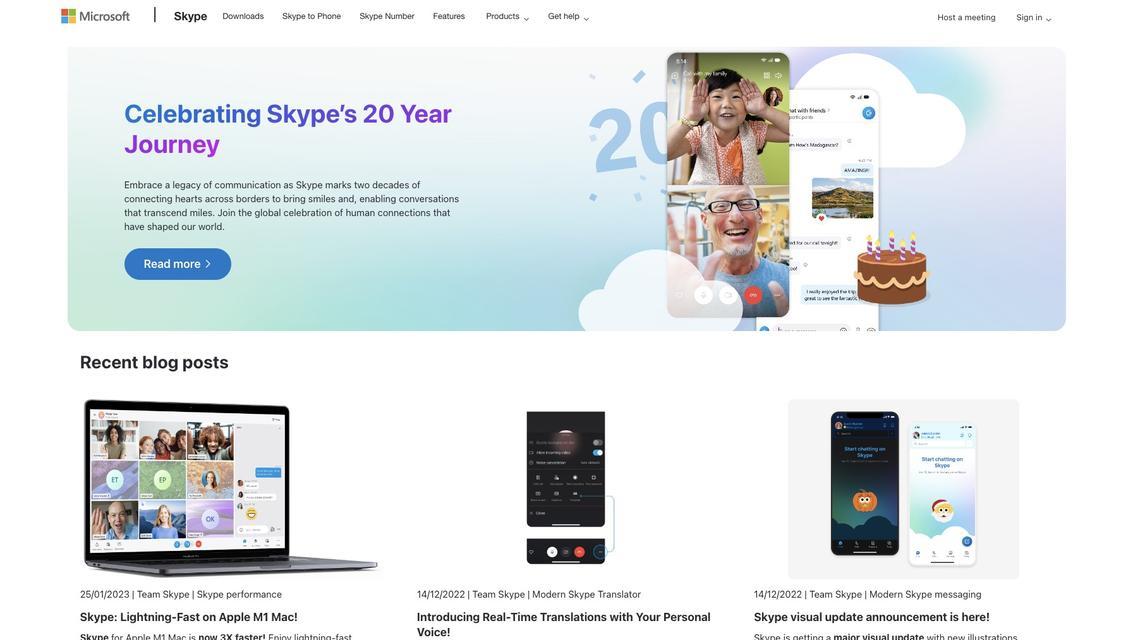Task type: describe. For each thing, give the bounding box(es) containing it.
get help
[[549, 11, 580, 21]]

more
[[173, 257, 201, 271]]

sign in
[[1017, 12, 1043, 22]]

microsoft image
[[61, 9, 129, 23]]

world.
[[198, 221, 225, 232]]

embrace
[[124, 179, 163, 190]]

celebrating skype's 20 year journey main content
[[0, 40, 1134, 641]]

two
[[354, 179, 370, 190]]

host a meeting link
[[928, 1, 1007, 34]]

introducing
[[417, 611, 480, 624]]

celebration
[[284, 207, 332, 218]]

visual
[[791, 611, 823, 624]]

the
[[238, 207, 252, 218]]


[[204, 260, 212, 268]]

skype up fast
[[163, 589, 190, 600]]

20
[[363, 98, 395, 128]]

our
[[182, 221, 196, 232]]

miles.
[[190, 207, 215, 218]]

skype up the announcement on the bottom right of page
[[906, 589, 933, 600]]

conversations
[[399, 193, 459, 204]]

skype visual update announcement is here!
[[755, 611, 991, 624]]

menu bar containing host a meeting
[[61, 1, 1073, 67]]

translator
[[598, 589, 642, 600]]

downloads
[[223, 11, 264, 21]]

translations
[[540, 611, 607, 624]]

is
[[951, 611, 960, 624]]

2 horizontal spatial of
[[412, 179, 421, 190]]

on
[[203, 611, 216, 624]]

in
[[1036, 12, 1043, 22]]

messaging
[[935, 589, 982, 600]]

fast
[[177, 611, 200, 624]]

25/01/2023
[[80, 589, 130, 600]]

1 that from the left
[[124, 207, 141, 218]]

modern for announcement
[[870, 589, 904, 600]]

time
[[511, 611, 538, 624]]

transcend
[[144, 207, 187, 218]]

skype's
[[267, 98, 357, 128]]

year
[[400, 98, 452, 128]]

m1
[[253, 611, 269, 624]]

real-
[[483, 611, 511, 624]]

host a meeting
[[938, 12, 996, 22]]

skype left number
[[360, 11, 383, 21]]

skype on apple m1 mac devices with improved performance and reliability image
[[80, 400, 384, 580]]

connecting
[[124, 193, 173, 204]]

number
[[385, 11, 415, 21]]

14/12/2022 for introducing
[[417, 589, 465, 600]]

recent
[[80, 352, 139, 372]]

2 that from the left
[[434, 207, 451, 218]]

14/12/2022 | team skype | modern skype translator
[[417, 589, 642, 600]]

apple
[[219, 611, 251, 624]]

​​skype:
[[80, 611, 118, 624]]

6 | from the left
[[865, 589, 868, 600]]

lightning-
[[120, 611, 177, 624]]

skype to phone
[[283, 11, 341, 21]]

and,
[[338, 193, 357, 204]]

as
[[284, 179, 294, 190]]

to inside embrace a legacy of communication as skype marks two decades of connecting hearts across borders to bring smiles and, enabling conversations that transcend miles. join the global celebration of human connections that have shaped our world.
[[272, 193, 281, 204]]

recent blog posts
[[80, 352, 229, 372]]

here!
[[962, 611, 991, 624]]

skype left the phone
[[283, 11, 306, 21]]

personal
[[664, 611, 711, 624]]

across
[[205, 193, 234, 204]]

skype number link
[[354, 1, 420, 31]]

sign
[[1017, 12, 1034, 22]]

introducing real-time translations with your personal voice!
[[417, 611, 711, 639]]

5 | from the left
[[805, 589, 807, 600]]

skype up on
[[197, 589, 224, 600]]

products button
[[476, 1, 539, 32]]

update
[[826, 611, 864, 624]]

skype up update
[[836, 589, 863, 600]]

modern for translations
[[533, 589, 566, 600]]

enabling
[[360, 193, 397, 204]]



Task type: locate. For each thing, give the bounding box(es) containing it.
arrow down image
[[1042, 12, 1057, 27]]

skype up time
[[499, 589, 525, 600]]

features
[[433, 11, 465, 21]]

communication
[[215, 179, 281, 190]]

14/12/2022 | team skype | modern skype messaging
[[755, 589, 982, 600]]

skype left downloads link
[[174, 9, 208, 23]]

announcement
[[866, 611, 948, 624]]

| up ​​skype: lightning-fast on apple m1 mac!
[[192, 589, 195, 600]]

14/12/2022
[[417, 589, 465, 600], [755, 589, 803, 600]]

of up conversations
[[412, 179, 421, 190]]

2 team from the left
[[473, 589, 496, 600]]

|
[[132, 589, 134, 600], [192, 589, 195, 600], [468, 589, 470, 600], [528, 589, 530, 600], [805, 589, 807, 600], [865, 589, 868, 600]]

0 vertical spatial to
[[308, 11, 315, 21]]

2 | from the left
[[192, 589, 195, 600]]

0 horizontal spatial modern
[[533, 589, 566, 600]]

1 horizontal spatial to
[[308, 11, 315, 21]]

| up introducing
[[468, 589, 470, 600]]

meeting
[[965, 12, 996, 22]]

1 horizontal spatial 14/12/2022
[[755, 589, 803, 600]]

that up "have"
[[124, 207, 141, 218]]

2 horizontal spatial team
[[810, 589, 833, 600]]

skype left visual
[[755, 611, 789, 624]]

human
[[346, 207, 375, 218]]

to up global on the top left
[[272, 193, 281, 204]]

3 | from the left
[[468, 589, 470, 600]]

14/12/2022 for skype
[[755, 589, 803, 600]]

read more 
[[144, 257, 212, 271]]

menu bar
[[61, 1, 1073, 67]]

skype up translations
[[569, 589, 596, 600]]

1 | from the left
[[132, 589, 134, 600]]

0 horizontal spatial that
[[124, 207, 141, 218]]

of up 'across'
[[204, 179, 212, 190]]

0 vertical spatial a
[[959, 12, 963, 22]]

a for host
[[959, 12, 963, 22]]

performance
[[226, 589, 282, 600]]

0 horizontal spatial team
[[137, 589, 160, 600]]

your
[[636, 611, 661, 624]]

1 horizontal spatial of
[[335, 207, 343, 218]]

celebrating skype's 20 year journey
[[124, 98, 452, 158]]

of down and,
[[335, 207, 343, 218]]

14/12/2022 up introducing
[[417, 589, 465, 600]]

| up skype visual update announcement is here!
[[865, 589, 868, 600]]

1 horizontal spatial modern
[[870, 589, 904, 600]]

0 horizontal spatial a
[[165, 179, 170, 190]]

features link
[[428, 1, 471, 31]]

hearts
[[175, 193, 203, 204]]

team up 'real-'
[[473, 589, 496, 600]]

modern
[[533, 589, 566, 600], [870, 589, 904, 600]]

0 horizontal spatial 14/12/2022
[[417, 589, 465, 600]]

1 14/12/2022 from the left
[[417, 589, 465, 600]]

of
[[204, 179, 212, 190], [412, 179, 421, 190], [335, 207, 343, 218]]

posts
[[182, 352, 229, 372]]

to left the phone
[[308, 11, 315, 21]]

smiles
[[308, 193, 336, 204]]

team
[[137, 589, 160, 600], [473, 589, 496, 600], [810, 589, 833, 600]]

1 horizontal spatial a
[[959, 12, 963, 22]]

25/01/2023 | team skype | skype performance
[[80, 589, 282, 600]]

products
[[487, 11, 520, 21]]

1 modern from the left
[[533, 589, 566, 600]]

to inside skype to phone link
[[308, 11, 315, 21]]

get
[[549, 11, 562, 21]]

to
[[308, 11, 315, 21], [272, 193, 281, 204]]

help
[[564, 11, 580, 21]]

1 team from the left
[[137, 589, 160, 600]]

| up visual
[[805, 589, 807, 600]]

phone
[[318, 11, 341, 21]]

a inside embrace a legacy of communication as skype marks two decades of connecting hearts across borders to bring smiles and, enabling conversations that transcend miles. join the global celebration of human connections that have shaped our world.
[[165, 179, 170, 190]]

sign in link
[[1007, 1, 1057, 34]]

1 horizontal spatial that
[[434, 207, 451, 218]]

team for skype visual update announcement is here!
[[810, 589, 833, 600]]

read
[[144, 257, 171, 271]]

| up the lightning-
[[132, 589, 134, 600]]

team up the lightning-
[[137, 589, 160, 600]]

skype
[[174, 9, 208, 23], [283, 11, 306, 21], [360, 11, 383, 21], [296, 179, 323, 190], [163, 589, 190, 600], [197, 589, 224, 600], [499, 589, 525, 600], [569, 589, 596, 600], [836, 589, 863, 600], [906, 589, 933, 600], [755, 611, 789, 624]]

get help button
[[538, 1, 599, 32]]

modern up skype visual update announcement is here!
[[870, 589, 904, 600]]

marks
[[325, 179, 352, 190]]

that
[[124, 207, 141, 218], [434, 207, 451, 218]]

2 14/12/2022 from the left
[[755, 589, 803, 600]]

​​skype: lightning-fast on apple m1 mac!
[[80, 611, 298, 624]]

embrace a legacy of communication as skype marks two decades of connecting hearts across borders to bring smiles and, enabling conversations that transcend miles. join the global celebration of human connections that have shaped our world.
[[124, 179, 459, 232]]

global
[[255, 207, 281, 218]]

2 modern from the left
[[870, 589, 904, 600]]

3 team from the left
[[810, 589, 833, 600]]

join
[[218, 207, 236, 218]]

shaped
[[147, 221, 179, 232]]

1 vertical spatial a
[[165, 179, 170, 190]]

modern up translations
[[533, 589, 566, 600]]

skype to phone link
[[277, 1, 347, 31]]

skype inside embrace a legacy of communication as skype marks two decades of connecting hearts across borders to bring smiles and, enabling conversations that transcend miles. join the global celebration of human connections that have shaped our world.
[[296, 179, 323, 190]]

journey
[[124, 128, 220, 158]]

skype link
[[168, 1, 214, 35]]

skype has updated its visuals with new illustrations featuring signature clouds and classic emoticons, as well as more colorful themes with colored headers and message bubbles for a personalized touch. these changes were made for a more modern and delightful user experience. image
[[788, 400, 1020, 580]]

with
[[610, 611, 634, 624]]

4 | from the left
[[528, 589, 530, 600]]

1 horizontal spatial team
[[473, 589, 496, 600]]

decades
[[373, 179, 410, 190]]

mac!
[[271, 611, 298, 624]]

host
[[938, 12, 956, 22]]

skype up the smiles
[[296, 179, 323, 190]]

borders
[[236, 193, 270, 204]]

team up visual
[[810, 589, 833, 600]]

1 vertical spatial to
[[272, 193, 281, 204]]

14/12/2022 up visual
[[755, 589, 803, 600]]

team for introducing real-time translations with your personal voice!
[[473, 589, 496, 600]]

downloads link
[[217, 1, 270, 31]]

blog
[[142, 352, 179, 372]]

legacy
[[173, 179, 201, 190]]

0 horizontal spatial of
[[204, 179, 212, 190]]

have
[[124, 221, 145, 232]]

skype number
[[360, 11, 415, 21]]

that down conversations
[[434, 207, 451, 218]]

| up time
[[528, 589, 530, 600]]

0 horizontal spatial to
[[272, 193, 281, 204]]

skype launches real-time video call translation using ai and natural voice. image
[[512, 400, 622, 580]]

a right host
[[959, 12, 963, 22]]

a for embrace
[[165, 179, 170, 190]]

celebrating
[[124, 98, 262, 128]]

connections
[[378, 207, 431, 218]]

voice!
[[417, 626, 451, 639]]

a left legacy
[[165, 179, 170, 190]]

a
[[959, 12, 963, 22], [165, 179, 170, 190]]

bring
[[284, 193, 306, 204]]



Task type: vqa. For each thing, say whether or not it's contained in the screenshot.
and to the top
no



